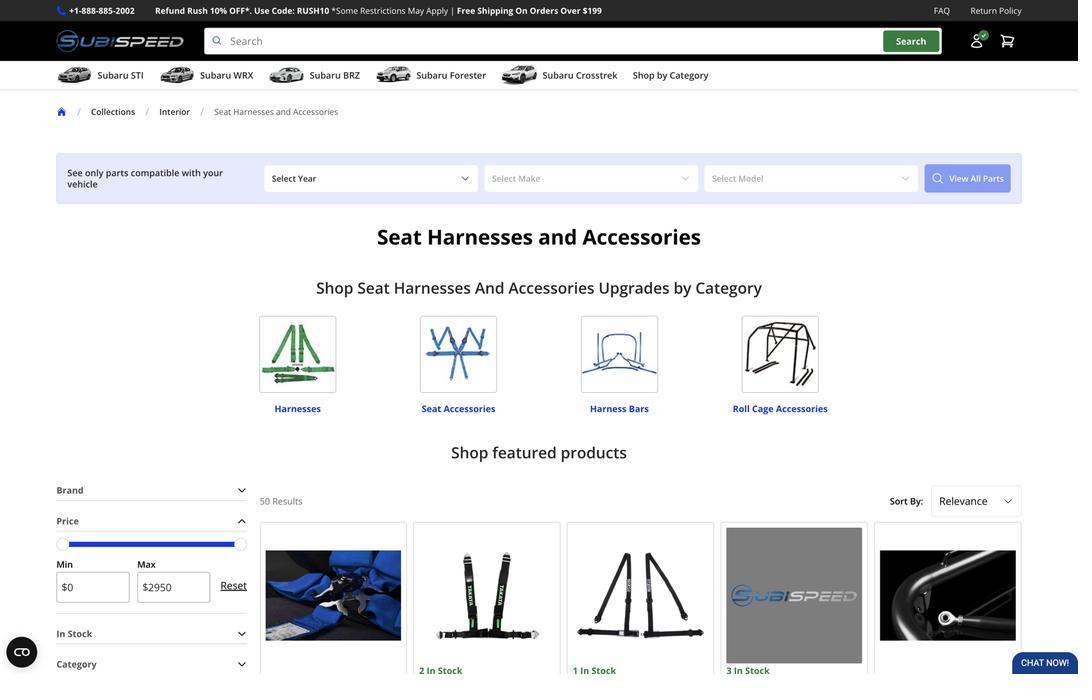 Task type: vqa. For each thing, say whether or not it's contained in the screenshot.
changes
no



Task type: locate. For each thing, give the bounding box(es) containing it.
home image
[[57, 107, 67, 117]]

subaru usdm oem special edition type ra red seat belt by takata - 2015-2021 subaru wrx / sti image
[[727, 528, 863, 664]]

1 / from the left
[[77, 105, 81, 119]]

a subaru wrx thumbnail image image
[[159, 66, 195, 85]]

1 horizontal spatial and
[[539, 223, 578, 251]]

+1-888-885-2002
[[69, 5, 135, 16]]

shop
[[633, 69, 655, 81], [316, 278, 354, 298], [452, 442, 489, 463]]

2 horizontal spatial /
[[200, 105, 204, 119]]

interior
[[160, 106, 190, 118]]

category
[[670, 69, 709, 81], [696, 278, 763, 298]]

0 horizontal spatial shop
[[316, 278, 354, 298]]

/ right 'interior'
[[200, 105, 204, 119]]

1 horizontal spatial shop
[[452, 442, 489, 463]]

/ left 'interior'
[[145, 105, 149, 119]]

faq
[[935, 5, 951, 16]]

price button
[[57, 511, 247, 531]]

stock
[[68, 628, 92, 640]]

rush
[[187, 5, 208, 16]]

collections
[[91, 106, 135, 118]]

/
[[77, 105, 81, 119], [145, 105, 149, 119], [200, 105, 204, 119]]

2 / from the left
[[145, 105, 149, 119]]

+1-
[[69, 5, 82, 16]]

a subaru forester thumbnail image image
[[376, 66, 412, 85]]

0 horizontal spatial by
[[657, 69, 668, 81]]

rush10
[[297, 5, 329, 16]]

takata drift iii 4-point harness black snap-on  - universal image
[[420, 528, 555, 664]]

interior link
[[160, 106, 200, 118], [160, 106, 190, 118]]

by
[[657, 69, 668, 81], [674, 278, 692, 298]]

results
[[273, 495, 303, 507]]

accessories down 'seat accessories image'
[[444, 403, 496, 415]]

5 subaru from the left
[[543, 69, 574, 81]]

and
[[475, 278, 505, 298]]

roll cage accessories image image
[[742, 316, 820, 393]]

harness bars link
[[591, 397, 649, 415]]

subaru
[[98, 69, 129, 81], [200, 69, 231, 81], [310, 69, 341, 81], [417, 69, 448, 81], [543, 69, 574, 81]]

collections link
[[91, 106, 145, 118], [91, 106, 135, 118]]

harnesses link
[[275, 397, 321, 415]]

and down "a subaru brz thumbnail image"
[[276, 106, 291, 118]]

and
[[276, 106, 291, 118], [539, 223, 578, 251]]

subaru left 'forester'
[[417, 69, 448, 81]]

return
[[971, 5, 998, 16]]

seat harnesses and accessories
[[214, 106, 338, 118], [377, 223, 702, 251]]

/ for collections
[[77, 105, 81, 119]]

0 vertical spatial by
[[657, 69, 668, 81]]

seat harnesses and accessories down "a subaru brz thumbnail image"
[[214, 106, 338, 118]]

subaru for subaru crosstrek
[[543, 69, 574, 81]]

/ right home image
[[77, 105, 81, 119]]

subaru inside dropdown button
[[200, 69, 231, 81]]

subaru crosstrek button
[[502, 64, 618, 89]]

see
[[67, 167, 83, 179]]

shop for shop featured products
[[452, 442, 489, 463]]

3 subaru from the left
[[310, 69, 341, 81]]

50
[[260, 495, 270, 507]]

subaru down search input field at the top
[[543, 69, 574, 81]]

roll
[[733, 403, 750, 415]]

1 vertical spatial shop
[[316, 278, 354, 298]]

0 vertical spatial category
[[670, 69, 709, 81]]

$199
[[583, 5, 602, 16]]

shop inside "dropdown button"
[[633, 69, 655, 81]]

0 vertical spatial shop
[[633, 69, 655, 81]]

maximum slider
[[234, 538, 247, 551]]

refund
[[155, 5, 185, 16]]

subaru brz button
[[269, 64, 360, 89]]

accessories right and
[[509, 278, 595, 298]]

seat accessories
[[422, 403, 496, 415]]

2 subaru from the left
[[200, 69, 231, 81]]

2 horizontal spatial shop
[[633, 69, 655, 81]]

0 horizontal spatial and
[[276, 106, 291, 118]]

min
[[57, 559, 73, 571]]

10%
[[210, 5, 227, 16]]

4 subaru from the left
[[417, 69, 448, 81]]

1 horizontal spatial /
[[145, 105, 149, 119]]

roll cage accessories link
[[733, 397, 829, 415]]

crosstrek
[[576, 69, 618, 81]]

shipping
[[478, 5, 514, 16]]

harnesses
[[233, 106, 274, 118], [428, 223, 533, 251], [394, 278, 471, 298], [275, 403, 321, 415]]

in
[[57, 628, 65, 640]]

*some
[[332, 5, 358, 16]]

0 vertical spatial seat harnesses and accessories
[[214, 106, 338, 118]]

subaru left "wrx"
[[200, 69, 231, 81]]

on
[[516, 5, 528, 16]]

harnesses down "wrx"
[[233, 106, 274, 118]]

accessories up upgrades
[[583, 223, 702, 251]]

brand
[[57, 484, 84, 497]]

1 horizontal spatial seat harnesses and accessories
[[377, 223, 702, 251]]

harness bars image image
[[581, 316, 659, 393]]

+1-888-885-2002 link
[[69, 4, 135, 17]]

return policy
[[971, 5, 1022, 16]]

sort by:
[[891, 495, 924, 507]]

and up shop seat harnesses and accessories upgrades by category
[[539, 223, 578, 251]]

price
[[57, 515, 79, 527]]

accessories right cage at right
[[777, 403, 829, 415]]

compatible
[[131, 167, 180, 179]]

category inside "dropdown button"
[[670, 69, 709, 81]]

seat
[[214, 106, 231, 118], [377, 223, 422, 251], [358, 278, 390, 298], [422, 403, 442, 415]]

0 horizontal spatial /
[[77, 105, 81, 119]]

seat harnesses and accessories up shop seat harnesses and accessories upgrades by category
[[377, 223, 702, 251]]

1 subaru from the left
[[98, 69, 129, 81]]

forester
[[450, 69, 487, 81]]

may
[[408, 5, 424, 16]]

1 horizontal spatial by
[[674, 278, 692, 298]]

featured
[[493, 442, 557, 463]]

harnesses down the 'harnesses image'
[[275, 403, 321, 415]]

Select Model button
[[705, 165, 919, 192]]

subaru left brz
[[310, 69, 341, 81]]

braum 5 point 3inch sfi approved racing harness - blue each - universal image
[[266, 528, 402, 664]]

2 vertical spatial shop
[[452, 442, 489, 463]]

subaru wrx button
[[159, 64, 254, 89]]

button image
[[970, 33, 985, 49]]

bars
[[629, 403, 649, 415]]

subaru left sti
[[98, 69, 129, 81]]

1 vertical spatial seat harnesses and accessories
[[377, 223, 702, 251]]

Min text field
[[57, 572, 130, 603]]

2002
[[116, 5, 135, 16]]



Task type: describe. For each thing, give the bounding box(es) containing it.
use
[[254, 5, 270, 16]]

roll cage accessories
[[733, 403, 829, 415]]

harness bars
[[591, 403, 649, 415]]

seat harnesses and accessories link
[[214, 106, 349, 118]]

your
[[203, 167, 223, 179]]

Max text field
[[137, 572, 210, 603]]

restrictions
[[360, 5, 406, 16]]

1 vertical spatial category
[[696, 278, 763, 298]]

0 horizontal spatial seat harnesses and accessories
[[214, 106, 338, 118]]

subaru forester
[[417, 69, 487, 81]]

seat accessories image image
[[420, 316, 498, 393]]

subaru for subaru forester
[[417, 69, 448, 81]]

a subaru brz thumbnail image image
[[269, 66, 305, 85]]

in stock button
[[57, 624, 247, 644]]

subaru forester button
[[376, 64, 487, 89]]

off*.
[[229, 5, 252, 16]]

braum 48-51inch universal racing harness bar kit - black satin each - universal image
[[881, 528, 1017, 664]]

subaru sti
[[98, 69, 144, 81]]

cage
[[753, 403, 774, 415]]

see only parts compatible with your vehicle
[[67, 167, 223, 190]]

return policy link
[[971, 4, 1022, 17]]

category button
[[57, 655, 247, 674]]

policy
[[1000, 5, 1022, 16]]

subaru for subaru wrx
[[200, 69, 231, 81]]

accessories down subaru brz dropdown button
[[293, 106, 338, 118]]

brand button
[[57, 481, 247, 501]]

sti
[[131, 69, 144, 81]]

Select Year button
[[264, 165, 478, 192]]

by inside "dropdown button"
[[657, 69, 668, 81]]

select year image
[[460, 173, 471, 184]]

minimum slider
[[57, 538, 69, 551]]

Select Make button
[[485, 165, 699, 192]]

/ for interior
[[145, 105, 149, 119]]

888-
[[82, 5, 99, 16]]

accessories inside 'roll cage accessories' link
[[777, 403, 829, 415]]

vehicle
[[67, 178, 98, 190]]

reset button
[[221, 570, 247, 601]]

category
[[57, 658, 97, 671]]

harness
[[591, 403, 627, 415]]

a subaru sti thumbnail image image
[[57, 66, 92, 85]]

subaru for subaru sti
[[98, 69, 129, 81]]

shop featured products
[[452, 442, 627, 463]]

wrx
[[234, 69, 254, 81]]

shop by category button
[[633, 64, 709, 89]]

sparco belt 2 inch 4-point bolt-in harness - universal image
[[573, 528, 709, 664]]

select... image
[[1004, 496, 1014, 507]]

over
[[561, 5, 581, 16]]

harnesses left and
[[394, 278, 471, 298]]

faq link
[[935, 4, 951, 17]]

refund rush 10% off*. use code: rush10 *some restrictions may apply | free shipping on orders over $199
[[155, 5, 602, 16]]

subaru for subaru brz
[[310, 69, 341, 81]]

search
[[897, 35, 927, 47]]

harnesses image image
[[259, 316, 337, 393]]

code:
[[272, 5, 295, 16]]

reset
[[221, 579, 247, 592]]

1 vertical spatial and
[[539, 223, 578, 251]]

885-
[[99, 5, 116, 16]]

subaru wrx
[[200, 69, 254, 81]]

accessories inside seat accessories link
[[444, 403, 496, 415]]

only
[[85, 167, 104, 179]]

shop for shop seat harnesses and accessories upgrades by category
[[316, 278, 354, 298]]

a subaru crosstrek thumbnail image image
[[502, 66, 538, 85]]

brz
[[343, 69, 360, 81]]

|
[[451, 5, 455, 16]]

subaru crosstrek
[[543, 69, 618, 81]]

upgrades
[[599, 278, 670, 298]]

apply
[[427, 5, 448, 16]]

select model image
[[901, 173, 911, 184]]

in stock
[[57, 628, 92, 640]]

50 results
[[260, 495, 303, 507]]

search button
[[884, 30, 940, 52]]

select make image
[[681, 173, 691, 184]]

with
[[182, 167, 201, 179]]

open widget image
[[6, 637, 37, 668]]

shop for shop by category
[[633, 69, 655, 81]]

max
[[137, 559, 156, 571]]

seat accessories link
[[422, 397, 496, 415]]

subaru sti button
[[57, 64, 144, 89]]

1 vertical spatial by
[[674, 278, 692, 298]]

subaru brz
[[310, 69, 360, 81]]

search input field
[[204, 28, 943, 55]]

0 vertical spatial and
[[276, 106, 291, 118]]

products
[[561, 442, 627, 463]]

free
[[457, 5, 476, 16]]

Select... button
[[932, 486, 1022, 517]]

harnesses up and
[[428, 223, 533, 251]]

orders
[[530, 5, 559, 16]]

shop seat harnesses and accessories upgrades by category
[[316, 278, 763, 298]]

3 / from the left
[[200, 105, 204, 119]]

shop by category
[[633, 69, 709, 81]]

subispeed logo image
[[57, 28, 184, 55]]

sort
[[891, 495, 909, 507]]

by:
[[911, 495, 924, 507]]

parts
[[106, 167, 129, 179]]



